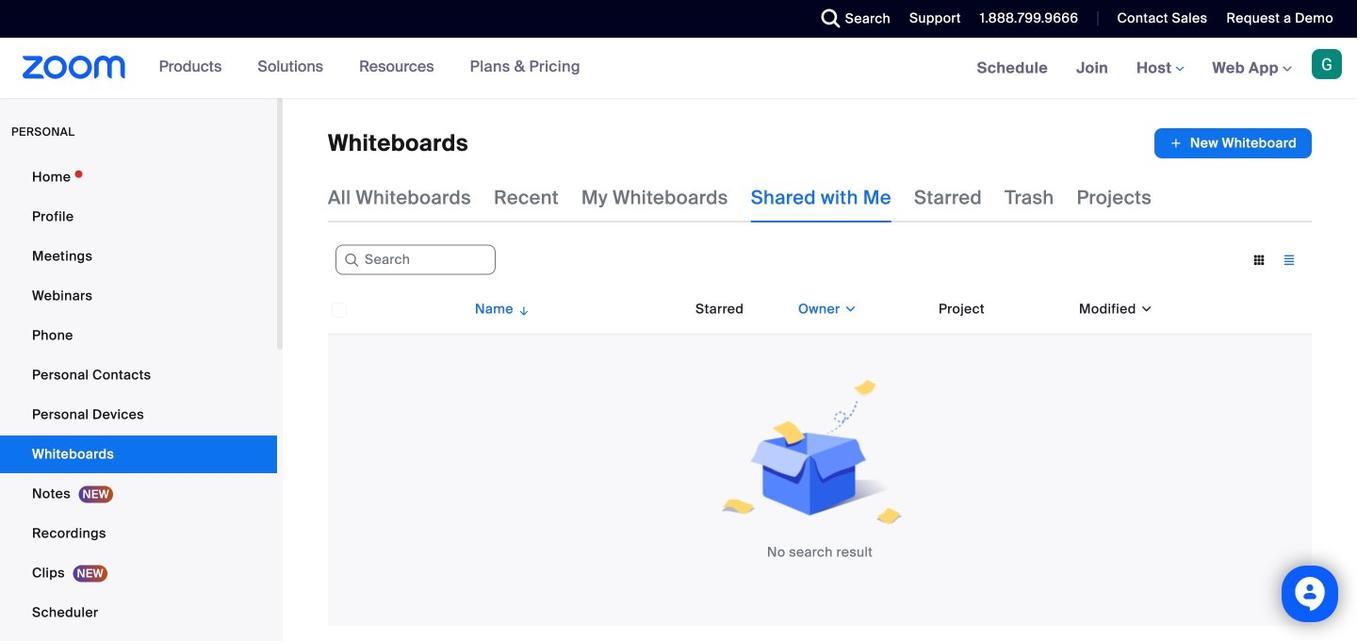 Task type: vqa. For each thing, say whether or not it's contained in the screenshot.
Add image at the right of the page
no



Task type: locate. For each thing, give the bounding box(es) containing it.
product information navigation
[[145, 38, 595, 98]]

list mode, selected image
[[1275, 252, 1305, 269]]

meetings navigation
[[963, 38, 1358, 99]]

tabs of all whiteboard page tab list
[[328, 173, 1152, 223]]

Search text field
[[336, 245, 496, 275]]

application
[[1155, 128, 1312, 158], [328, 285, 1312, 626]]

zoom logo image
[[23, 56, 126, 79]]

profile picture image
[[1312, 49, 1343, 79]]

banner
[[0, 38, 1358, 99]]



Task type: describe. For each thing, give the bounding box(es) containing it.
grid mode, not selected image
[[1245, 252, 1275, 269]]

personal menu menu
[[0, 158, 277, 641]]

0 vertical spatial application
[[1155, 128, 1312, 158]]

arrow down image
[[514, 298, 531, 321]]

1 vertical spatial application
[[328, 285, 1312, 626]]



